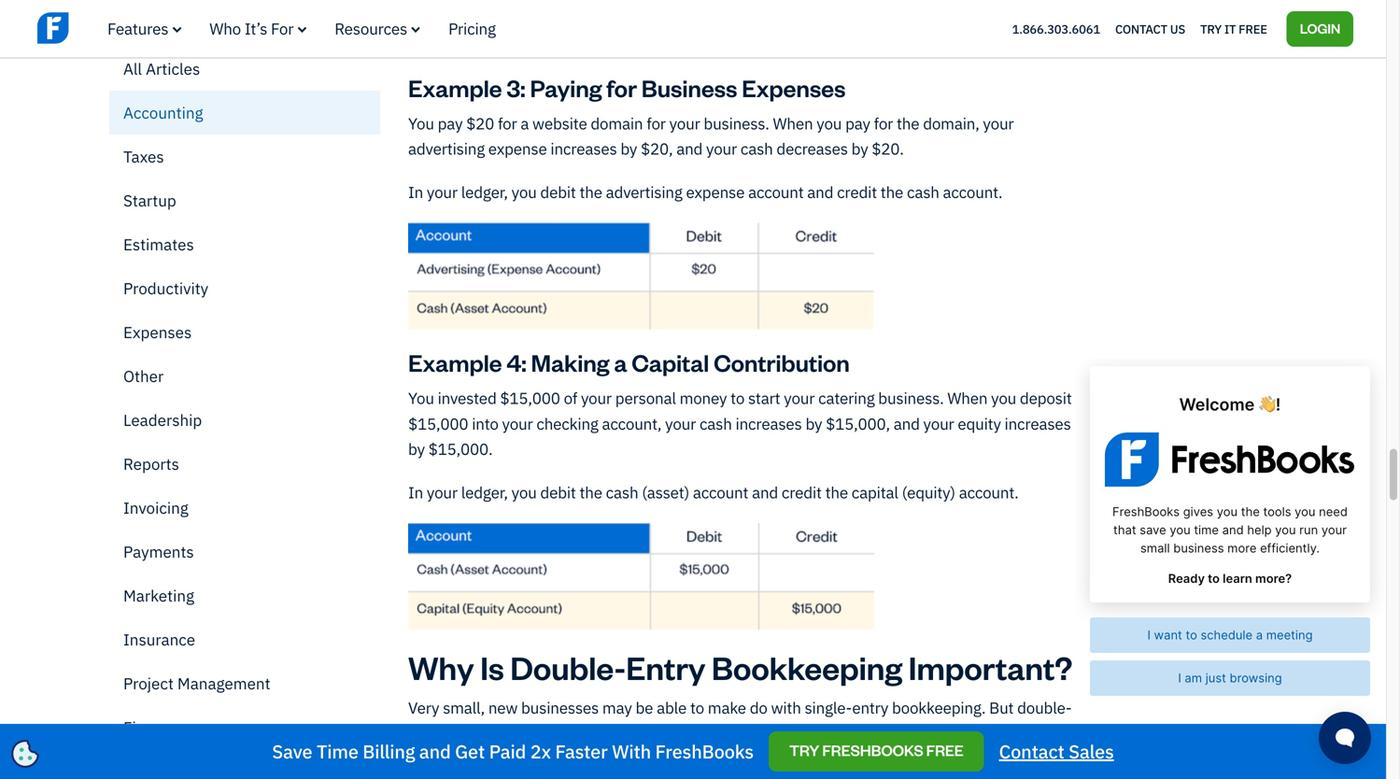 Task type: describe. For each thing, give the bounding box(es) containing it.
payments link
[[109, 530, 380, 574]]

and left 'get'
[[419, 740, 451, 764]]

small,
[[443, 698, 485, 718]]

account for expense
[[749, 182, 804, 202]]

free for try it free
[[1239, 21, 1268, 37]]

2 illustration: double-entry bookkeeping example image from the top
[[408, 223, 876, 330]]

$20
[[466, 113, 494, 134]]

productivity link
[[109, 266, 380, 310]]

3:
[[507, 72, 526, 103]]

2x
[[531, 740, 551, 764]]

try freshbooks free
[[790, 741, 964, 760]]

all
[[123, 58, 142, 79]]

the inside 'you pay $20 for a website domain for your business. when you pay for the domain, your advertising expense increases by $20, and your cash decreases by $20.'
[[897, 113, 920, 134]]

you down website
[[512, 182, 537, 202]]

1 horizontal spatial increases
[[736, 413, 802, 434]]

0 horizontal spatial freshbooks
[[656, 740, 754, 764]]

make
[[708, 698, 747, 718]]

to inside why is double-entry bookkeeping important? very small, new businesses may be able to make do with single-entry bookkeeping. but double- entry bookkeeping delivers many advantages.
[[691, 698, 705, 718]]

by left $20.
[[852, 139, 869, 159]]

invested
[[438, 388, 497, 408]]

all articles
[[123, 58, 200, 79]]

free for try freshbooks free
[[927, 741, 964, 760]]

you for you pay $20 for a website domain for your business. when you pay for the domain, your advertising expense increases by $20, and your cash decreases by $20.
[[408, 113, 434, 134]]

billing
[[363, 740, 415, 764]]

and inside 'you pay $20 for a website domain for your business. when you pay for the domain, your advertising expense increases by $20, and your cash decreases by $20.'
[[677, 139, 703, 159]]

example for example 4: making a capital contribution
[[408, 347, 502, 378]]

features
[[107, 18, 168, 39]]

of
[[564, 388, 578, 408]]

why is double-entry bookkeeping important? very small, new businesses may be able to make do with single-entry bookkeeping. but double- entry bookkeeping delivers many advantages.
[[408, 646, 1073, 744]]

example for example 3: paying for business expenses
[[408, 72, 502, 103]]

for right $20
[[498, 113, 517, 134]]

bookkeeping
[[712, 646, 903, 688]]

cash left (asset)
[[606, 482, 639, 503]]

project
[[123, 673, 174, 694]]

it
[[1225, 21, 1237, 37]]

accounting link
[[109, 91, 380, 135]]

may
[[603, 698, 632, 718]]

invoicing link
[[109, 486, 380, 530]]

single-
[[805, 698, 853, 718]]

cookie consent banner dialog
[[14, 549, 294, 765]]

very
[[408, 698, 439, 718]]

you invested $15,000 of your personal money to start your catering business. when you deposit $15,000 into your checking account, your cash increases by $15,000, and your equity increases by $15,000.
[[408, 388, 1072, 460]]

but
[[990, 698, 1014, 718]]

freshbooks inside try freshbooks free link
[[823, 741, 924, 760]]

management
[[177, 673, 271, 694]]

2 pay from the left
[[846, 113, 871, 134]]

(asset)
[[642, 482, 690, 503]]

us
[[1171, 21, 1186, 37]]

contact sales
[[1000, 739, 1115, 764]]

4:
[[507, 347, 527, 378]]

deposit
[[1020, 388, 1072, 408]]

for
[[271, 18, 294, 39]]

save time billing and get paid 2x faster with freshbooks
[[272, 740, 754, 764]]

project management link
[[109, 662, 380, 706]]

cash inside you invested $15,000 of your personal money to start your catering business. when you deposit $15,000 into your checking account, your cash increases by $15,000, and your equity increases by $15,000.
[[700, 413, 732, 434]]

cash down domain,
[[907, 182, 940, 202]]

insurance
[[123, 629, 195, 650]]

entry
[[626, 646, 706, 688]]

credit for capital
[[782, 482, 822, 503]]

it's
[[245, 18, 267, 39]]

and inside you invested $15,000 of your personal money to start your catering business. when you deposit $15,000 into your checking account, your cash increases by $15,000, and your equity increases by $15,000.
[[894, 413, 920, 434]]

(equity)
[[902, 482, 956, 503]]

be
[[636, 698, 653, 718]]

try for try freshbooks free
[[790, 741, 820, 760]]

business. inside you invested $15,000 of your personal money to start your catering business. when you deposit $15,000 into your checking account, your cash increases by $15,000, and your equity increases by $15,000.
[[879, 388, 944, 408]]

and down you invested $15,000 of your personal money to start your catering business. when you deposit $15,000 into your checking account, your cash increases by $15,000, and your equity increases by $15,000.
[[752, 482, 779, 503]]

resources link
[[335, 18, 421, 39]]

3 illustration: double-entry bookkeeping example image from the top
[[408, 523, 876, 631]]

double-
[[1018, 698, 1072, 718]]

you inside 'you pay $20 for a website domain for your business. when you pay for the domain, your advertising expense increases by $20, and your cash decreases by $20.'
[[817, 113, 842, 134]]

finance link
[[109, 706, 380, 749]]

resources
[[335, 18, 408, 39]]

catering
[[819, 388, 875, 408]]

$20.
[[872, 139, 904, 159]]

features link
[[107, 18, 182, 39]]

capital
[[852, 482, 899, 503]]

able
[[657, 698, 687, 718]]

1 vertical spatial advertising
[[606, 182, 683, 202]]

contribution
[[714, 347, 850, 378]]

try freshbooks free link
[[769, 732, 985, 772]]

you for you invested $15,000 of your personal money to start your catering business. when you deposit $15,000 into your checking account, your cash increases by $15,000, and your equity increases by $15,000.
[[408, 388, 434, 408]]

login
[[1301, 19, 1341, 37]]

in for in your ledger, you debit the advertising expense account and credit the cash account.
[[408, 182, 423, 202]]

1 horizontal spatial expenses
[[742, 72, 846, 103]]

sales
[[1069, 739, 1115, 764]]

when inside 'you pay $20 for a website domain for your business. when you pay for the domain, your advertising expense increases by $20, and your cash decreases by $20.'
[[773, 113, 813, 134]]

you inside you invested $15,000 of your personal money to start your catering business. when you deposit $15,000 into your checking account, your cash increases by $15,000, and your equity increases by $15,000.
[[992, 388, 1017, 408]]

bookkeeping
[[448, 723, 538, 744]]

get
[[455, 740, 485, 764]]

businesses
[[521, 698, 599, 718]]

articles
[[146, 58, 200, 79]]

with
[[612, 740, 651, 764]]

1.866.303.6061 link
[[1013, 21, 1101, 37]]

1 vertical spatial account.
[[960, 482, 1019, 503]]

finance
[[123, 717, 179, 738]]

taxes link
[[109, 135, 380, 178]]

reports link
[[109, 442, 380, 486]]

0 vertical spatial account.
[[943, 182, 1003, 202]]

debit for cash
[[541, 482, 576, 503]]

1 pay from the left
[[438, 113, 463, 134]]

try it free link
[[1201, 17, 1268, 41]]

important?
[[909, 646, 1073, 688]]

0 vertical spatial $15,000
[[500, 388, 561, 408]]



Task type: locate. For each thing, give the bounding box(es) containing it.
2 example from the top
[[408, 347, 502, 378]]

login link
[[1288, 11, 1354, 46]]

1 debit from the top
[[541, 182, 576, 202]]

invoicing
[[123, 498, 189, 518]]

0 vertical spatial contact
[[1116, 21, 1168, 37]]

entry down very
[[408, 723, 445, 744]]

insurance link
[[109, 618, 380, 662]]

0 vertical spatial entry
[[853, 698, 889, 718]]

$15,000 up $15,000.
[[408, 413, 469, 434]]

business. up $15,000,
[[879, 388, 944, 408]]

bookkeeping.
[[892, 698, 986, 718]]

1 horizontal spatial free
[[1239, 21, 1268, 37]]

try down with
[[790, 741, 820, 760]]

debit down website
[[541, 182, 576, 202]]

example 3: paying for business expenses
[[408, 72, 846, 103]]

illustration: double-entry bookkeeping example image
[[408, 0, 876, 55], [408, 223, 876, 330], [408, 523, 876, 631]]

contact left 'us'
[[1116, 21, 1168, 37]]

for up $20,
[[647, 113, 666, 134]]

entry up try freshbooks free
[[853, 698, 889, 718]]

example up the invested
[[408, 347, 502, 378]]

1 vertical spatial to
[[691, 698, 705, 718]]

1 you from the top
[[408, 113, 434, 134]]

0 vertical spatial try
[[1201, 21, 1222, 37]]

for up domain
[[607, 72, 637, 103]]

1 vertical spatial credit
[[782, 482, 822, 503]]

1 vertical spatial debit
[[541, 482, 576, 503]]

account.
[[943, 182, 1003, 202], [960, 482, 1019, 503]]

to inside you invested $15,000 of your personal money to start your catering business. when you deposit $15,000 into your checking account, your cash increases by $15,000, and your equity increases by $15,000.
[[731, 388, 745, 408]]

1 vertical spatial expense
[[686, 182, 745, 202]]

to left "start"
[[731, 388, 745, 408]]

advantages.
[[642, 723, 725, 744]]

domain
[[591, 113, 643, 134]]

advertising down $20,
[[606, 182, 683, 202]]

0 horizontal spatial to
[[691, 698, 705, 718]]

cookie preferences image
[[11, 740, 39, 768]]

1 vertical spatial you
[[408, 388, 434, 408]]

1 vertical spatial $15,000
[[408, 413, 469, 434]]

increases down deposit
[[1005, 413, 1072, 434]]

0 vertical spatial in
[[408, 182, 423, 202]]

1 vertical spatial try
[[790, 741, 820, 760]]

0 horizontal spatial credit
[[782, 482, 822, 503]]

you up decreases
[[817, 113, 842, 134]]

when inside you invested $15,000 of your personal money to start your catering business. when you deposit $15,000 into your checking account, your cash increases by $15,000, and your equity increases by $15,000.
[[948, 388, 988, 408]]

2 in from the top
[[408, 482, 423, 503]]

you up equity
[[992, 388, 1017, 408]]

0 horizontal spatial a
[[521, 113, 529, 134]]

you inside you invested $15,000 of your personal money to start your catering business. when you deposit $15,000 into your checking account, your cash increases by $15,000, and your equity increases by $15,000.
[[408, 388, 434, 408]]

freshbooks down single-
[[823, 741, 924, 760]]

example up $20
[[408, 72, 502, 103]]

illustration: double-entry bookkeeping example image up example 4: making a capital contribution
[[408, 223, 876, 330]]

expenses link
[[109, 310, 380, 354]]

1 horizontal spatial credit
[[837, 182, 878, 202]]

the down $20.
[[881, 182, 904, 202]]

1 vertical spatial in
[[408, 482, 423, 503]]

0 vertical spatial you
[[408, 113, 434, 134]]

you left the invested
[[408, 388, 434, 408]]

ledger, for in your ledger, you debit the advertising expense account and credit the cash account.
[[461, 182, 508, 202]]

2 ledger, from the top
[[461, 482, 508, 503]]

0 vertical spatial credit
[[837, 182, 878, 202]]

freshbooks logo image
[[37, 10, 182, 46]]

0 vertical spatial to
[[731, 388, 745, 408]]

paid
[[489, 740, 526, 764]]

business.
[[704, 113, 770, 134], [879, 388, 944, 408]]

free inside try it free link
[[1239, 21, 1268, 37]]

double-
[[510, 646, 626, 688]]

contact down double-
[[1000, 739, 1065, 764]]

1 horizontal spatial contact
[[1116, 21, 1168, 37]]

a
[[521, 113, 529, 134], [614, 347, 627, 378]]

debit
[[541, 182, 576, 202], [541, 482, 576, 503]]

the up $20.
[[897, 113, 920, 134]]

0 horizontal spatial contact
[[1000, 739, 1065, 764]]

a up personal
[[614, 347, 627, 378]]

0 horizontal spatial business.
[[704, 113, 770, 134]]

$15,000 down 4:
[[500, 388, 561, 408]]

the left capital
[[826, 482, 849, 503]]

try for try it free
[[1201, 21, 1222, 37]]

advertising inside 'you pay $20 for a website domain for your business. when you pay for the domain, your advertising expense increases by $20, and your cash decreases by $20.'
[[408, 139, 485, 159]]

0 vertical spatial business.
[[704, 113, 770, 134]]

0 horizontal spatial when
[[773, 113, 813, 134]]

in your ledger, you debit the advertising expense account and credit the cash account.
[[408, 182, 1003, 202]]

credit
[[837, 182, 878, 202], [782, 482, 822, 503]]

0 horizontal spatial entry
[[408, 723, 445, 744]]

2 vertical spatial illustration: double-entry bookkeeping example image
[[408, 523, 876, 631]]

other
[[123, 366, 164, 386]]

by left $15,000.
[[408, 439, 425, 460]]

estimates
[[123, 234, 194, 255]]

the down checking at left bottom
[[580, 482, 603, 503]]

expenses
[[742, 72, 846, 103], [123, 322, 192, 343]]

by down catering
[[806, 413, 823, 434]]

account
[[749, 182, 804, 202], [693, 482, 749, 503]]

in
[[408, 182, 423, 202], [408, 482, 423, 503]]

a left website
[[521, 113, 529, 134]]

contact us
[[1116, 21, 1186, 37]]

2 debit from the top
[[541, 482, 576, 503]]

business. inside 'you pay $20 for a website domain for your business. when you pay for the domain, your advertising expense increases by $20, and your cash decreases by $20.'
[[704, 113, 770, 134]]

0 horizontal spatial expenses
[[123, 322, 192, 343]]

1 vertical spatial account
[[693, 482, 749, 503]]

who it's for link
[[210, 18, 307, 39]]

0 vertical spatial ledger,
[[461, 182, 508, 202]]

in for in your ledger, you debit the cash (asset) account and credit the capital (equity) account.
[[408, 482, 423, 503]]

pricing
[[449, 18, 496, 39]]

$15,000.
[[429, 439, 493, 460]]

1 illustration: double-entry bookkeeping example image from the top
[[408, 0, 876, 55]]

0 horizontal spatial try
[[790, 741, 820, 760]]

many
[[600, 723, 638, 744]]

pay left $20
[[438, 113, 463, 134]]

with
[[771, 698, 802, 718]]

other link
[[109, 354, 380, 398]]

your
[[670, 113, 701, 134], [984, 113, 1014, 134], [707, 139, 737, 159], [427, 182, 458, 202], [581, 388, 612, 408], [784, 388, 815, 408], [502, 413, 533, 434], [665, 413, 696, 434], [924, 413, 955, 434], [427, 482, 458, 503]]

1 horizontal spatial expense
[[686, 182, 745, 202]]

0 vertical spatial example
[[408, 72, 502, 103]]

1 vertical spatial expenses
[[123, 322, 192, 343]]

contact for contact us
[[1116, 21, 1168, 37]]

1 in from the top
[[408, 182, 423, 202]]

save
[[272, 740, 313, 764]]

pricing link
[[449, 18, 496, 39]]

business
[[642, 72, 738, 103]]

1 vertical spatial ledger,
[[461, 482, 508, 503]]

personal
[[616, 388, 676, 408]]

1 horizontal spatial to
[[731, 388, 745, 408]]

account. down domain,
[[943, 182, 1003, 202]]

1.866.303.6061
[[1013, 21, 1101, 37]]

account right (asset)
[[693, 482, 749, 503]]

delivers
[[541, 723, 596, 744]]

account. right (equity)
[[960, 482, 1019, 503]]

website
[[533, 113, 587, 134]]

time
[[317, 740, 359, 764]]

credit left capital
[[782, 482, 822, 503]]

domain,
[[923, 113, 980, 134]]

capital
[[632, 347, 709, 378]]

and right $20,
[[677, 139, 703, 159]]

1 horizontal spatial entry
[[853, 698, 889, 718]]

by
[[621, 139, 638, 159], [852, 139, 869, 159], [806, 413, 823, 434], [408, 439, 425, 460]]

1 vertical spatial a
[[614, 347, 627, 378]]

debit down checking at left bottom
[[541, 482, 576, 503]]

for
[[607, 72, 637, 103], [498, 113, 517, 134], [647, 113, 666, 134], [874, 113, 894, 134]]

1 vertical spatial illustration: double-entry bookkeeping example image
[[408, 223, 876, 330]]

is
[[480, 646, 504, 688]]

credit for cash
[[837, 182, 878, 202]]

credit down $20.
[[837, 182, 878, 202]]

0 horizontal spatial advertising
[[408, 139, 485, 159]]

advertising
[[408, 139, 485, 159], [606, 182, 683, 202]]

$15,000,
[[826, 413, 891, 434]]

and down decreases
[[808, 182, 834, 202]]

do
[[750, 698, 768, 718]]

1 ledger, from the top
[[461, 182, 508, 202]]

free inside try freshbooks free link
[[927, 741, 964, 760]]

0 vertical spatial a
[[521, 113, 529, 134]]

ledger, for in your ledger, you debit the cash (asset) account and credit the capital (equity) account.
[[461, 482, 508, 503]]

$20,
[[641, 139, 673, 159]]

1 vertical spatial contact
[[1000, 739, 1065, 764]]

reports
[[123, 454, 179, 474]]

0 horizontal spatial pay
[[438, 113, 463, 134]]

contact for contact sales
[[1000, 739, 1065, 764]]

you inside 'you pay $20 for a website domain for your business. when you pay for the domain, your advertising expense increases by $20, and your cash decreases by $20.'
[[408, 113, 434, 134]]

contact
[[1116, 21, 1168, 37], [1000, 739, 1065, 764]]

illustration: double-entry bookkeeping example image down (asset)
[[408, 523, 876, 631]]

payments
[[123, 542, 194, 562]]

account for (asset)
[[693, 482, 749, 503]]

try left the it
[[1201, 21, 1222, 37]]

cash inside 'you pay $20 for a website domain for your business. when you pay for the domain, your advertising expense increases by $20, and your cash decreases by $20.'
[[741, 139, 773, 159]]

1 vertical spatial example
[[408, 347, 502, 378]]

0 horizontal spatial $15,000
[[408, 413, 469, 434]]

1 horizontal spatial pay
[[846, 113, 871, 134]]

entry
[[853, 698, 889, 718], [408, 723, 445, 744]]

and right $15,000,
[[894, 413, 920, 434]]

when up equity
[[948, 388, 988, 408]]

0 vertical spatial illustration: double-entry bookkeeping example image
[[408, 0, 876, 55]]

you left $20
[[408, 113, 434, 134]]

try
[[1201, 21, 1222, 37], [790, 741, 820, 760]]

startup link
[[109, 178, 380, 222]]

leadership
[[123, 410, 202, 430]]

marketing
[[123, 585, 194, 606]]

faster
[[556, 740, 608, 764]]

ledger, down $20
[[461, 182, 508, 202]]

you
[[817, 113, 842, 134], [512, 182, 537, 202], [992, 388, 1017, 408], [512, 482, 537, 503]]

0 vertical spatial when
[[773, 113, 813, 134]]

account down decreases
[[749, 182, 804, 202]]

estimates link
[[109, 222, 380, 266]]

1 horizontal spatial advertising
[[606, 182, 683, 202]]

paying
[[530, 72, 602, 103]]

expenses up decreases
[[742, 72, 846, 103]]

0 vertical spatial expenses
[[742, 72, 846, 103]]

cash down money
[[700, 413, 732, 434]]

1 horizontal spatial when
[[948, 388, 988, 408]]

for up $20.
[[874, 113, 894, 134]]

expenses down the productivity
[[123, 322, 192, 343]]

1 example from the top
[[408, 72, 502, 103]]

money
[[680, 388, 727, 408]]

all articles link
[[109, 47, 380, 91]]

freshbooks down make
[[656, 740, 754, 764]]

free right the it
[[1239, 21, 1268, 37]]

why
[[408, 646, 474, 688]]

the down domain
[[580, 182, 603, 202]]

expense down $20
[[489, 139, 547, 159]]

0 vertical spatial free
[[1239, 21, 1268, 37]]

debit for advertising
[[541, 182, 576, 202]]

1 horizontal spatial business.
[[879, 388, 944, 408]]

0 horizontal spatial increases
[[551, 139, 617, 159]]

advertising down $20
[[408, 139, 485, 159]]

you
[[408, 113, 434, 134], [408, 388, 434, 408]]

freshbooks
[[656, 740, 754, 764], [823, 741, 924, 760]]

0 vertical spatial account
[[749, 182, 804, 202]]

2 you from the top
[[408, 388, 434, 408]]

project management
[[123, 673, 271, 694]]

cash left decreases
[[741, 139, 773, 159]]

1 vertical spatial business.
[[879, 388, 944, 408]]

a inside 'you pay $20 for a website domain for your business. when you pay for the domain, your advertising expense increases by $20, and your cash decreases by $20.'
[[521, 113, 529, 134]]

0 horizontal spatial expense
[[489, 139, 547, 159]]

free down bookkeeping.
[[927, 741, 964, 760]]

taxes
[[123, 146, 164, 167]]

pay up decreases
[[846, 113, 871, 134]]

0 vertical spatial expense
[[489, 139, 547, 159]]

illustration: double-entry bookkeeping example image up "example 3: paying for business expenses"
[[408, 0, 876, 55]]

business. down business
[[704, 113, 770, 134]]

0 vertical spatial debit
[[541, 182, 576, 202]]

1 horizontal spatial $15,000
[[500, 388, 561, 408]]

1 horizontal spatial try
[[1201, 21, 1222, 37]]

expense
[[489, 139, 547, 159], [686, 182, 745, 202]]

expense inside 'you pay $20 for a website domain for your business. when you pay for the domain, your advertising expense increases by $20, and your cash decreases by $20.'
[[489, 139, 547, 159]]

try it free
[[1201, 21, 1268, 37]]

0 vertical spatial advertising
[[408, 139, 485, 159]]

and
[[677, 139, 703, 159], [808, 182, 834, 202], [894, 413, 920, 434], [752, 482, 779, 503], [419, 740, 451, 764]]

leadership link
[[109, 398, 380, 442]]

by left $20,
[[621, 139, 638, 159]]

contact us link
[[1116, 17, 1186, 41]]

when up decreases
[[773, 113, 813, 134]]

1 vertical spatial when
[[948, 388, 988, 408]]

to right able
[[691, 698, 705, 718]]

1 vertical spatial free
[[927, 741, 964, 760]]

2 horizontal spatial increases
[[1005, 413, 1072, 434]]

contact sales link
[[1000, 739, 1115, 765]]

increases down website
[[551, 139, 617, 159]]

expense down 'you pay $20 for a website domain for your business. when you pay for the domain, your advertising expense increases by $20, and your cash decreases by $20.'
[[686, 182, 745, 202]]

0 horizontal spatial free
[[927, 741, 964, 760]]

new
[[489, 698, 518, 718]]

1 horizontal spatial freshbooks
[[823, 741, 924, 760]]

who it's for
[[210, 18, 294, 39]]

increases
[[551, 139, 617, 159], [736, 413, 802, 434], [1005, 413, 1072, 434]]

when
[[773, 113, 813, 134], [948, 388, 988, 408]]

account,
[[602, 413, 662, 434]]

ledger, down $15,000.
[[461, 482, 508, 503]]

1 horizontal spatial a
[[614, 347, 627, 378]]

1 vertical spatial entry
[[408, 723, 445, 744]]

increases down "start"
[[736, 413, 802, 434]]

accounting
[[123, 102, 203, 123]]

you down checking at left bottom
[[512, 482, 537, 503]]

ledger,
[[461, 182, 508, 202], [461, 482, 508, 503]]

increases inside 'you pay $20 for a website domain for your business. when you pay for the domain, your advertising expense increases by $20, and your cash decreases by $20.'
[[551, 139, 617, 159]]



Task type: vqa. For each thing, say whether or not it's contained in the screenshot.
customer in the top right of the page
no



